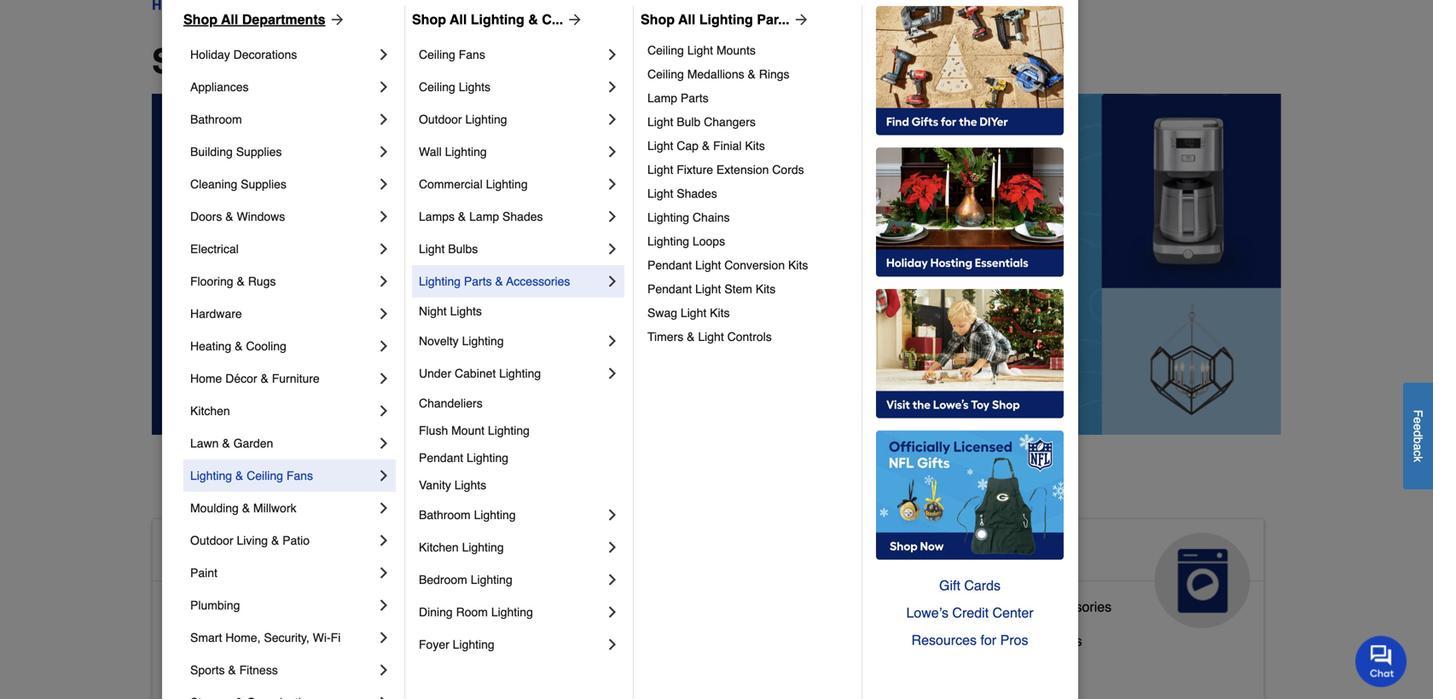 Task type: locate. For each thing, give the bounding box(es) containing it.
lighting up 'ceiling fans' link
[[471, 12, 524, 27]]

dining
[[419, 606, 453, 619]]

bulb
[[677, 115, 701, 129]]

lamp parts link
[[647, 86, 850, 110]]

1 vertical spatial pendant
[[647, 282, 692, 296]]

lamp inside lamps & lamp shades link
[[469, 210, 499, 223]]

arrow right image inside shop all departments link
[[325, 11, 346, 28]]

& right lamps
[[458, 210, 466, 223]]

accessible inside accessible home link
[[166, 540, 291, 567]]

pendant up swag
[[647, 282, 692, 296]]

chevron right image for ceiling fans
[[604, 46, 621, 63]]

lighting down wall lighting 'link'
[[486, 177, 528, 191]]

1 horizontal spatial furniture
[[676, 661, 731, 676]]

all up the ceiling fans
[[450, 12, 467, 27]]

electrical link
[[190, 233, 375, 265]]

light left bulbs
[[419, 242, 445, 256]]

light up light shades
[[647, 163, 673, 177]]

chevron right image for appliances
[[375, 78, 392, 96]]

0 horizontal spatial accessories
[[506, 275, 570, 288]]

chevron right image
[[604, 111, 621, 128], [375, 143, 392, 160], [604, 143, 621, 160], [604, 208, 621, 225], [604, 241, 621, 258], [375, 273, 392, 290], [604, 333, 621, 350], [375, 338, 392, 355], [375, 403, 392, 420], [375, 435, 392, 452], [375, 500, 392, 517], [604, 507, 621, 524], [375, 532, 392, 549], [604, 539, 621, 556], [604, 572, 621, 589], [375, 597, 392, 614], [604, 604, 621, 621], [375, 630, 392, 647], [604, 636, 621, 653]]

0 vertical spatial kitchen
[[190, 404, 230, 418]]

chevron right image for novelty lighting
[[604, 333, 621, 350]]

bedroom up fitness
[[235, 633, 291, 649]]

cap
[[677, 139, 699, 153]]

& left rugs
[[237, 275, 245, 288]]

departments up holiday decorations link
[[242, 12, 325, 27]]

1 vertical spatial supplies
[[241, 177, 286, 191]]

under
[[419, 367, 451, 380]]

shop up ceiling light mounts
[[641, 12, 675, 27]]

0 vertical spatial furniture
[[272, 372, 320, 386]]

2 vertical spatial home
[[284, 667, 320, 683]]

& inside doors & windows link
[[225, 210, 233, 223]]

0 vertical spatial home
[[190, 372, 222, 386]]

0 vertical spatial outdoor
[[419, 113, 462, 126]]

0 horizontal spatial shop
[[183, 12, 218, 27]]

outdoor inside outdoor living & patio link
[[190, 534, 233, 548]]

pendant up vanity
[[419, 451, 463, 465]]

pendant for pendant light stem kits
[[647, 282, 692, 296]]

2 vertical spatial pendant
[[419, 451, 463, 465]]

furniture right houses,
[[676, 661, 731, 676]]

chevron right image for kitchen
[[375, 403, 392, 420]]

chevron right image for sports & fitness
[[375, 662, 392, 679]]

living
[[237, 534, 268, 548]]

0 horizontal spatial outdoor
[[190, 534, 233, 548]]

lighting up night
[[419, 275, 461, 288]]

night
[[419, 305, 447, 318]]

light left stem
[[695, 282, 721, 296]]

& left cooling
[[235, 339, 243, 353]]

& down the accessible bedroom link
[[228, 664, 236, 677]]

parts down bulbs
[[464, 275, 492, 288]]

chevron right image for home décor & furniture
[[375, 370, 392, 387]]

all up holiday decorations
[[221, 12, 238, 27]]

bathroom up building
[[190, 113, 242, 126]]

chevron right image
[[375, 46, 392, 63], [604, 46, 621, 63], [375, 78, 392, 96], [604, 78, 621, 96], [375, 111, 392, 128], [375, 176, 392, 193], [604, 176, 621, 193], [375, 208, 392, 225], [375, 241, 392, 258], [604, 273, 621, 290], [375, 305, 392, 322], [604, 365, 621, 382], [375, 370, 392, 387], [375, 467, 392, 485], [375, 565, 392, 582], [375, 662, 392, 679], [375, 694, 392, 699]]

1 horizontal spatial kitchen
[[419, 541, 459, 554]]

lighting up foyer lighting link
[[491, 606, 533, 619]]

pendant down lighting loops on the top of the page
[[647, 258, 692, 272]]

accessories for appliance parts & accessories
[[1038, 599, 1112, 615]]

animal
[[546, 540, 626, 567]]

outdoor down moulding
[[190, 534, 233, 548]]

0 vertical spatial departments
[[242, 12, 325, 27]]

chevron right image for lamps & lamp shades
[[604, 208, 621, 225]]

houses,
[[609, 661, 659, 676]]

accessible down 'smart'
[[166, 667, 232, 683]]

chat invite button image
[[1355, 636, 1407, 688]]

appliances link down decorations
[[190, 71, 375, 103]]

appliances down holiday
[[190, 80, 249, 94]]

chevron right image for plumbing
[[375, 597, 392, 614]]

0 horizontal spatial appliances link
[[190, 71, 375, 103]]

lighting down outdoor lighting
[[445, 145, 487, 159]]

building
[[190, 145, 233, 159]]

commercial
[[419, 177, 483, 191]]

cleaning supplies link
[[190, 168, 375, 200]]

security,
[[264, 631, 309, 645]]

& right décor
[[261, 372, 269, 386]]

commercial lighting link
[[419, 168, 604, 200]]

0 vertical spatial accessories
[[506, 275, 570, 288]]

& inside the lighting & ceiling fans link
[[235, 469, 243, 483]]

0 horizontal spatial lamp
[[469, 210, 499, 223]]

& inside beverage & wine chillers link
[[989, 633, 998, 649]]

1 horizontal spatial lamp
[[647, 91, 677, 105]]

resources for pros
[[911, 633, 1028, 648]]

kits right conversion
[[788, 258, 808, 272]]

novelty lighting link
[[419, 325, 604, 357]]

& down "swag light kits"
[[687, 330, 695, 344]]

chevron right image for flooring & rugs
[[375, 273, 392, 290]]

1 vertical spatial furniture
[[676, 661, 731, 676]]

shop up holiday
[[183, 12, 218, 27]]

kitchen up lawn
[[190, 404, 230, 418]]

shop
[[152, 42, 237, 81]]

arrow right image
[[325, 11, 346, 28], [789, 11, 810, 28]]

all for shop all lighting par...
[[678, 12, 695, 27]]

bedroom up dining
[[419, 573, 467, 587]]

smart
[[190, 631, 222, 645]]

commercial lighting
[[419, 177, 528, 191]]

plumbing link
[[190, 589, 375, 622]]

chevron right image for lawn & garden
[[375, 435, 392, 452]]

2 accessible from the top
[[166, 599, 232, 615]]

lighting up dining room lighting
[[471, 573, 512, 587]]

lighting up kitchen lighting link
[[474, 508, 516, 522]]

& right doors
[[225, 210, 233, 223]]

appliances link
[[190, 71, 375, 103], [913, 519, 1264, 629]]

1 vertical spatial bedroom
[[235, 633, 291, 649]]

lamp up bulb
[[647, 91, 677, 105]]

0 horizontal spatial furniture
[[272, 372, 320, 386]]

lights up novelty lighting
[[450, 305, 482, 318]]

0 horizontal spatial bedroom
[[235, 633, 291, 649]]

bathroom down "vanity lights"
[[419, 508, 471, 522]]

& up moulding & millwork on the bottom
[[235, 469, 243, 483]]

1 horizontal spatial bedroom
[[419, 573, 467, 587]]

bathroom up "smart home, security, wi-fi"
[[235, 599, 295, 615]]

outdoor lighting
[[419, 113, 507, 126]]

lighting loops
[[647, 235, 725, 248]]

shop inside shop all lighting par... 'link'
[[641, 12, 675, 27]]

shop all lighting par...
[[641, 12, 789, 27]]

lights up outdoor lighting
[[459, 80, 491, 94]]

supplies for livestock supplies
[[607, 626, 659, 642]]

vanity lights link
[[419, 472, 621, 499]]

lighting down light shades
[[647, 211, 689, 224]]

lighting up under cabinet lighting
[[462, 334, 504, 348]]

resources for pros link
[[876, 627, 1064, 654]]

0 horizontal spatial arrow right image
[[325, 11, 346, 28]]

chevron right image for lighting & ceiling fans
[[375, 467, 392, 485]]

lighting inside pendant lighting link
[[467, 451, 508, 465]]

controls
[[727, 330, 772, 344]]

arrow right image inside shop all lighting par... 'link'
[[789, 11, 810, 28]]

2 horizontal spatial shop
[[641, 12, 675, 27]]

entry
[[235, 667, 267, 683]]

1 horizontal spatial fans
[[459, 48, 485, 61]]

0 vertical spatial bedroom
[[419, 573, 467, 587]]

& down light bulbs link
[[495, 275, 503, 288]]

lights for ceiling lights
[[459, 80, 491, 94]]

home inside home décor & furniture link
[[190, 372, 222, 386]]

flush mount lighting link
[[419, 417, 621, 444]]

vanity
[[419, 479, 451, 492]]

0 vertical spatial pet
[[657, 540, 694, 567]]

shades
[[677, 187, 717, 200], [502, 210, 543, 223]]

chevron right image for wall lighting
[[604, 143, 621, 160]]

kitchen link
[[190, 395, 375, 427]]

kits down conversion
[[756, 282, 776, 296]]

lawn & garden link
[[190, 427, 375, 460]]

chevron right image for paint
[[375, 565, 392, 582]]

chevron right image for outdoor lighting
[[604, 111, 621, 128]]

under cabinet lighting
[[419, 367, 541, 380]]

2 arrow right image from the left
[[789, 11, 810, 28]]

1 vertical spatial outdoor
[[190, 534, 233, 548]]

holiday
[[190, 48, 230, 61]]

lights for vanity lights
[[454, 479, 486, 492]]

& left millwork
[[242, 502, 250, 515]]

chevron right image for electrical
[[375, 241, 392, 258]]

accessible inside accessible bathroom link
[[166, 599, 232, 615]]

cooling
[[246, 339, 286, 353]]

shop up the ceiling fans
[[412, 12, 446, 27]]

0 vertical spatial fans
[[459, 48, 485, 61]]

parts down cards
[[990, 599, 1022, 615]]

shop inside 'shop all lighting & c...' link
[[412, 12, 446, 27]]

pendant inside 'link'
[[647, 258, 692, 272]]

bathroom inside "link"
[[419, 508, 471, 522]]

shop for shop all lighting & c...
[[412, 12, 446, 27]]

home inside accessible home link
[[298, 540, 364, 567]]

garden
[[233, 437, 273, 450]]

under cabinet lighting link
[[419, 357, 604, 390]]

pendant for pendant lighting
[[419, 451, 463, 465]]

lighting inside foyer lighting link
[[453, 638, 495, 652]]

chevron right image for kitchen lighting
[[604, 539, 621, 556]]

accessible for accessible bedroom
[[166, 633, 232, 649]]

animal & pet care image
[[775, 533, 870, 629]]

supplies for building supplies
[[236, 145, 282, 159]]

0 vertical spatial supplies
[[236, 145, 282, 159]]

2 vertical spatial parts
[[990, 599, 1022, 615]]

1 vertical spatial lamp
[[469, 210, 499, 223]]

f e e d b a c k button
[[1403, 383, 1433, 490]]

e up "d"
[[1411, 417, 1425, 424]]

1 vertical spatial departments
[[298, 42, 507, 81]]

shades up light bulbs link
[[502, 210, 543, 223]]

1 horizontal spatial outdoor
[[419, 113, 462, 126]]

outdoor inside outdoor lighting link
[[419, 113, 462, 126]]

1 horizontal spatial appliances link
[[913, 519, 1264, 629]]

par...
[[757, 12, 789, 27]]

lighting inside flush mount lighting link
[[488, 424, 530, 438]]

outdoor lighting link
[[419, 103, 604, 136]]

0 horizontal spatial pet
[[546, 661, 567, 676]]

bedroom inside 'bedroom lighting' link
[[419, 573, 467, 587]]

sports & fitness link
[[190, 654, 375, 687]]

chevron right image for building supplies
[[375, 143, 392, 160]]

& left the patio at bottom
[[271, 534, 279, 548]]

appliances up cards
[[926, 540, 1054, 567]]

0 horizontal spatial parts
[[464, 275, 492, 288]]

0 vertical spatial appliances
[[190, 80, 249, 94]]

2 horizontal spatial parts
[[990, 599, 1022, 615]]

1 vertical spatial appliances
[[926, 540, 1054, 567]]

1 horizontal spatial arrow right image
[[789, 11, 810, 28]]

all inside 'link'
[[678, 12, 695, 27]]

lighting up chandeliers link
[[499, 367, 541, 380]]

smart home, security, wi-fi link
[[190, 622, 375, 654]]

light down loops
[[695, 258, 721, 272]]

cards
[[964, 578, 1001, 594]]

& right the entry
[[271, 667, 280, 683]]

accessible inside the accessible bedroom link
[[166, 633, 232, 649]]

& inside lawn & garden link
[[222, 437, 230, 450]]

shop all lighting & c... link
[[412, 9, 584, 30]]

1 vertical spatial home
[[298, 540, 364, 567]]

1 horizontal spatial shades
[[677, 187, 717, 200]]

& inside moulding & millwork link
[[242, 502, 250, 515]]

electrical
[[190, 242, 239, 256]]

1 vertical spatial shades
[[502, 210, 543, 223]]

0 horizontal spatial kitchen
[[190, 404, 230, 418]]

0 horizontal spatial shades
[[502, 210, 543, 223]]

1 accessible from the top
[[166, 540, 291, 567]]

2 vertical spatial supplies
[[607, 626, 659, 642]]

1 vertical spatial parts
[[464, 275, 492, 288]]

& left c... at the left of page
[[528, 12, 538, 27]]

ceiling for ceiling medallions & rings
[[647, 67, 684, 81]]

1 vertical spatial kitchen
[[419, 541, 459, 554]]

beverage & wine chillers link
[[926, 629, 1082, 664]]

2 vertical spatial bathroom
[[235, 599, 295, 615]]

sports
[[190, 664, 225, 677]]

3 accessible from the top
[[166, 633, 232, 649]]

light inside 'link'
[[695, 258, 721, 272]]

0 vertical spatial lights
[[459, 80, 491, 94]]

0 vertical spatial pendant
[[647, 258, 692, 272]]

1 horizontal spatial parts
[[681, 91, 708, 105]]

2 shop from the left
[[412, 12, 446, 27]]

shop for shop all lighting par...
[[641, 12, 675, 27]]

lighting up mounts
[[699, 12, 753, 27]]

lighting down the 'room' at the left
[[453, 638, 495, 652]]

departments for shop all departments
[[242, 12, 325, 27]]

& left rings
[[748, 67, 756, 81]]

& left 'pros'
[[989, 633, 998, 649]]

outdoor up wall
[[419, 113, 462, 126]]

chandeliers link
[[419, 390, 621, 417]]

1 horizontal spatial pet
[[657, 540, 694, 567]]

& inside home décor & furniture link
[[261, 372, 269, 386]]

accessible up 'smart'
[[166, 599, 232, 615]]

& inside pet beds, houses, & furniture link
[[663, 661, 672, 676]]

lighting up moulding
[[190, 469, 232, 483]]

beverage
[[926, 633, 985, 649]]

animal & pet care link
[[533, 519, 884, 629]]

shades down fixture
[[677, 187, 717, 200]]

kitchen
[[190, 404, 230, 418], [419, 541, 459, 554]]

0 vertical spatial lamp
[[647, 91, 677, 105]]

kits inside 'link'
[[788, 258, 808, 272]]

lighting up pendant lighting link
[[488, 424, 530, 438]]

e up b
[[1411, 424, 1425, 431]]

appliances
[[190, 80, 249, 94], [926, 540, 1054, 567]]

accessible bedroom link
[[166, 629, 291, 664]]

lights down pendant lighting
[[454, 479, 486, 492]]

paint
[[190, 566, 217, 580]]

fitness
[[239, 664, 278, 677]]

accessible up sports
[[166, 633, 232, 649]]

2 vertical spatial lights
[[454, 479, 486, 492]]

accessible inside accessible entry & home link
[[166, 667, 232, 683]]

4 accessible from the top
[[166, 667, 232, 683]]

all up ceiling light mounts
[[678, 12, 695, 27]]

lighting
[[471, 12, 524, 27], [699, 12, 753, 27], [465, 113, 507, 126], [445, 145, 487, 159], [486, 177, 528, 191], [647, 211, 689, 224], [647, 235, 689, 248], [419, 275, 461, 288], [462, 334, 504, 348], [499, 367, 541, 380], [488, 424, 530, 438], [467, 451, 508, 465], [190, 469, 232, 483], [474, 508, 516, 522], [462, 541, 504, 554], [471, 573, 512, 587], [491, 606, 533, 619], [453, 638, 495, 652]]

lighting up wall lighting 'link'
[[465, 113, 507, 126]]

bathroom
[[190, 113, 242, 126], [419, 508, 471, 522], [235, 599, 295, 615]]

1 vertical spatial accessories
[[1038, 599, 1112, 615]]

kitchen for kitchen
[[190, 404, 230, 418]]

chevron right image for under cabinet lighting
[[604, 365, 621, 382]]

accessories
[[506, 275, 570, 288], [1038, 599, 1112, 615]]

accessible down moulding
[[166, 540, 291, 567]]

1 horizontal spatial shop
[[412, 12, 446, 27]]

ceiling inside "link"
[[647, 44, 684, 57]]

lamp
[[647, 91, 677, 105], [469, 210, 499, 223]]

1 horizontal spatial accessories
[[1038, 599, 1112, 615]]

lighting inside the bathroom lighting "link"
[[474, 508, 516, 522]]

0 vertical spatial parts
[[681, 91, 708, 105]]

shop for shop all departments
[[183, 12, 218, 27]]

1 vertical spatial bathroom
[[419, 508, 471, 522]]

1 shop from the left
[[183, 12, 218, 27]]

kits down pendant light stem kits
[[710, 306, 730, 320]]

chevron right image for foyer lighting
[[604, 636, 621, 653]]

0 vertical spatial shades
[[677, 187, 717, 200]]

lamp down commercial lighting
[[469, 210, 499, 223]]

light up medallions
[[687, 44, 713, 57]]

& right animal
[[633, 540, 650, 567]]

arrow right image up ceiling light mounts "link"
[[789, 11, 810, 28]]

accessories up night lights link
[[506, 275, 570, 288]]

fans up moulding & millwork link
[[286, 469, 313, 483]]

lighting inside under cabinet lighting link
[[499, 367, 541, 380]]

parts up bulb
[[681, 91, 708, 105]]

shop inside shop all departments link
[[183, 12, 218, 27]]

& up the wine in the right bottom of the page
[[1026, 599, 1035, 615]]

pet inside animal & pet care
[[657, 540, 694, 567]]

& right lawn
[[222, 437, 230, 450]]

fans up ceiling lights
[[459, 48, 485, 61]]

d
[[1411, 431, 1425, 437]]

chevron right image for dining room lighting
[[604, 604, 621, 621]]

furniture down heating & cooling link
[[272, 372, 320, 386]]

cleaning supplies
[[190, 177, 286, 191]]

supplies up houses,
[[607, 626, 659, 642]]

appliances link up chillers in the right bottom of the page
[[913, 519, 1264, 629]]

3 shop from the left
[[641, 12, 675, 27]]

bathroom for bathroom
[[190, 113, 242, 126]]

arrow right image up shop all departments
[[325, 11, 346, 28]]

pet
[[657, 540, 694, 567], [546, 661, 567, 676]]

light left bulb
[[647, 115, 673, 129]]

0 vertical spatial bathroom
[[190, 113, 242, 126]]

c...
[[542, 12, 563, 27]]

outdoor living & patio
[[190, 534, 310, 548]]

chevron right image for lighting parts & accessories
[[604, 273, 621, 290]]

light bulbs
[[419, 242, 478, 256]]

1 vertical spatial pet
[[546, 661, 567, 676]]

1 arrow right image from the left
[[325, 11, 346, 28]]

departments up outdoor lighting
[[298, 42, 507, 81]]

chevron right image for doors & windows
[[375, 208, 392, 225]]

light shades link
[[647, 182, 850, 206]]

timers
[[647, 330, 683, 344]]

1 vertical spatial fans
[[286, 469, 313, 483]]

flush
[[419, 424, 448, 438]]

0 horizontal spatial fans
[[286, 469, 313, 483]]

parts for appliance
[[990, 599, 1022, 615]]

supplies up cleaning supplies
[[236, 145, 282, 159]]

lighting down "flush mount lighting"
[[467, 451, 508, 465]]

lowe's credit center link
[[876, 600, 1064, 627]]

bathroom lighting link
[[419, 499, 604, 531]]

pendant light conversion kits
[[647, 258, 808, 272]]

lighting down lighting chains
[[647, 235, 689, 248]]

accessories up chillers in the right bottom of the page
[[1038, 599, 1112, 615]]

lighting inside commercial lighting link
[[486, 177, 528, 191]]

lighting & ceiling fans
[[190, 469, 313, 483]]

1 vertical spatial lights
[[450, 305, 482, 318]]

mount
[[451, 424, 485, 438]]

& right the cap at the left top of the page
[[702, 139, 710, 153]]

ceiling for ceiling light mounts
[[647, 44, 684, 57]]

pendant
[[647, 258, 692, 272], [647, 282, 692, 296], [419, 451, 463, 465]]



Task type: describe. For each thing, give the bounding box(es) containing it.
chevron right image for outdoor living & patio
[[375, 532, 392, 549]]

timers & light controls
[[647, 330, 772, 344]]

extension
[[716, 163, 769, 177]]

0 horizontal spatial appliances
[[190, 80, 249, 94]]

wall
[[419, 145, 442, 159]]

flush mount lighting
[[419, 424, 530, 438]]

light up the timers & light controls
[[681, 306, 707, 320]]

outdoor for outdoor lighting
[[419, 113, 462, 126]]

& inside timers & light controls link
[[687, 330, 695, 344]]

ceiling fans
[[419, 48, 485, 61]]

flooring
[[190, 275, 233, 288]]

chevron right image for hardware
[[375, 305, 392, 322]]

chevron right image for moulding & millwork
[[375, 500, 392, 517]]

& inside heating & cooling link
[[235, 339, 243, 353]]

resources
[[911, 633, 977, 648]]

ceiling for ceiling lights
[[419, 80, 455, 94]]

a
[[1411, 444, 1425, 451]]

decorations
[[233, 48, 297, 61]]

lighting & ceiling fans link
[[190, 460, 375, 492]]

pendant lighting
[[419, 451, 508, 465]]

visit the lowe's toy shop. image
[[876, 289, 1064, 419]]

pros
[[1000, 633, 1028, 648]]

0 vertical spatial appliances link
[[190, 71, 375, 103]]

wine
[[1002, 633, 1033, 649]]

light bulbs link
[[419, 233, 604, 265]]

chevron right image for ceiling lights
[[604, 78, 621, 96]]

ceiling lights link
[[419, 71, 604, 103]]

light down "swag light kits"
[[698, 330, 724, 344]]

rings
[[759, 67, 789, 81]]

accessible for accessible bathroom
[[166, 599, 232, 615]]

lighting inside lighting parts & accessories link
[[419, 275, 461, 288]]

& inside appliance parts & accessories link
[[1026, 599, 1035, 615]]

chevron right image for bathroom
[[375, 111, 392, 128]]

accessible for accessible home
[[166, 540, 291, 567]]

moulding
[[190, 502, 239, 515]]

light up lighting chains
[[647, 187, 673, 200]]

1 vertical spatial appliances link
[[913, 519, 1264, 629]]

lighting inside the lighting & ceiling fans link
[[190, 469, 232, 483]]

home inside accessible entry & home link
[[284, 667, 320, 683]]

fans inside the lighting & ceiling fans link
[[286, 469, 313, 483]]

bedroom lighting link
[[419, 564, 604, 596]]

lights for night lights
[[450, 305, 482, 318]]

shop all lighting & c...
[[412, 12, 563, 27]]

arrow right image for shop all departments
[[325, 11, 346, 28]]

wall lighting link
[[419, 136, 604, 168]]

outdoor for outdoor living & patio
[[190, 534, 233, 548]]

1 horizontal spatial appliances
[[926, 540, 1054, 567]]

swag light kits link
[[647, 301, 850, 325]]

lighting inside lighting chains link
[[647, 211, 689, 224]]

lighting inside 'bedroom lighting' link
[[471, 573, 512, 587]]

light inside "link"
[[687, 44, 713, 57]]

hardware link
[[190, 298, 375, 330]]

light bulb changers link
[[647, 110, 850, 134]]

kitchen for kitchen lighting
[[419, 541, 459, 554]]

& inside lighting parts & accessories link
[[495, 275, 503, 288]]

all for shop all departments
[[221, 12, 238, 27]]

accessible home link
[[153, 519, 504, 629]]

shop all departments link
[[183, 9, 346, 30]]

mounts
[[716, 44, 756, 57]]

accessible home image
[[395, 533, 490, 629]]

lighting inside 'shop all lighting & c...' link
[[471, 12, 524, 27]]

pendant light stem kits
[[647, 282, 776, 296]]

accessible bathroom link
[[166, 595, 295, 629]]

light cap & finial kits link
[[647, 134, 850, 158]]

chevron right image for holiday decorations
[[375, 46, 392, 63]]

accessories for lighting parts & accessories
[[506, 275, 570, 288]]

chillers
[[1036, 633, 1082, 649]]

foyer
[[419, 638, 449, 652]]

parts for lighting
[[464, 275, 492, 288]]

arrow right image
[[563, 11, 584, 28]]

lowe's credit center
[[906, 605, 1033, 621]]

holiday decorations link
[[190, 38, 375, 71]]

& inside light cap & finial kits link
[[702, 139, 710, 153]]

shop all departments
[[183, 12, 325, 27]]

bathroom link
[[190, 103, 375, 136]]

pendant light conversion kits link
[[647, 253, 850, 277]]

heating & cooling
[[190, 339, 286, 353]]

find gifts for the diyer. image
[[876, 6, 1064, 136]]

enjoy savings year-round. no matter what you're shopping for, find what you need at a great price. image
[[152, 94, 1281, 435]]

ceiling fans link
[[419, 38, 604, 71]]

b
[[1411, 437, 1425, 444]]

1 e from the top
[[1411, 417, 1425, 424]]

& inside flooring & rugs "link"
[[237, 275, 245, 288]]

conversion
[[724, 258, 785, 272]]

supplies for cleaning supplies
[[241, 177, 286, 191]]

cleaning
[[190, 177, 237, 191]]

ceiling light mounts
[[647, 44, 756, 57]]

bathroom for bathroom lighting
[[419, 508, 471, 522]]

light left the cap at the left top of the page
[[647, 139, 673, 153]]

lighting inside outdoor lighting link
[[465, 113, 507, 126]]

kits up light fixture extension cords link
[[745, 139, 765, 153]]

lawn & garden
[[190, 437, 273, 450]]

officially licensed n f l gifts. shop now. image
[[876, 431, 1064, 560]]

& inside 'shop all lighting & c...' link
[[528, 12, 538, 27]]

pendant for pendant light conversion kits
[[647, 258, 692, 272]]

lighting parts & accessories
[[419, 275, 570, 288]]

ceiling for ceiling fans
[[419, 48, 455, 61]]

& inside lamps & lamp shades link
[[458, 210, 466, 223]]

beverage & wine chillers
[[926, 633, 1082, 649]]

lamp parts
[[647, 91, 708, 105]]

cabinet
[[455, 367, 496, 380]]

accessible entry & home link
[[166, 664, 320, 698]]

holiday hosting essentials. image
[[876, 148, 1064, 277]]

& inside sports & fitness link
[[228, 664, 236, 677]]

ceiling lights
[[419, 80, 491, 94]]

heating
[[190, 339, 231, 353]]

kitchen lighting
[[419, 541, 504, 554]]

lamps & lamp shades link
[[419, 200, 604, 233]]

chevron right image for light bulbs
[[604, 241, 621, 258]]

lighting inside wall lighting 'link'
[[445, 145, 487, 159]]

lighting inside novelty lighting link
[[462, 334, 504, 348]]

fans inside 'ceiling fans' link
[[459, 48, 485, 61]]

swag light kits
[[647, 306, 730, 320]]

bulbs
[[448, 242, 478, 256]]

appliances image
[[1155, 533, 1250, 629]]

all for shop all lighting & c...
[[450, 12, 467, 27]]

all down shop all departments link
[[246, 42, 289, 81]]

medallions
[[687, 67, 744, 81]]

bedroom lighting
[[419, 573, 512, 587]]

light shades
[[647, 187, 717, 200]]

paint link
[[190, 557, 375, 589]]

changers
[[704, 115, 756, 129]]

chevron right image for heating & cooling
[[375, 338, 392, 355]]

foyer lighting
[[419, 638, 495, 652]]

animal & pet care
[[546, 540, 694, 594]]

chevron right image for bedroom lighting
[[604, 572, 621, 589]]

f e e d b a c k
[[1411, 410, 1425, 463]]

lighting loops link
[[647, 229, 850, 253]]

lighting inside shop all lighting par... 'link'
[[699, 12, 753, 27]]

chains
[[693, 211, 730, 224]]

chevron right image for commercial lighting
[[604, 176, 621, 193]]

finial
[[713, 139, 742, 153]]

building supplies
[[190, 145, 282, 159]]

gift cards link
[[876, 572, 1064, 600]]

accessible for accessible entry & home
[[166, 667, 232, 683]]

pet beds, houses, & furniture link
[[546, 657, 731, 691]]

chevron right image for smart home, security, wi-fi
[[375, 630, 392, 647]]

chevron right image for cleaning supplies
[[375, 176, 392, 193]]

departments for shop all departments
[[298, 42, 507, 81]]

k
[[1411, 457, 1425, 463]]

night lights link
[[419, 298, 621, 325]]

accessible bedroom
[[166, 633, 291, 649]]

fixture
[[677, 163, 713, 177]]

bedroom inside the accessible bedroom link
[[235, 633, 291, 649]]

accessible bathroom
[[166, 599, 295, 615]]

lighting inside dining room lighting link
[[491, 606, 533, 619]]

lighting inside 'lighting loops' link
[[647, 235, 689, 248]]

& inside outdoor living & patio link
[[271, 534, 279, 548]]

lighting inside kitchen lighting link
[[462, 541, 504, 554]]

arrow right image for shop all lighting par...
[[789, 11, 810, 28]]

ceiling medallions & rings link
[[647, 62, 850, 86]]

livestock supplies
[[546, 626, 659, 642]]

2 e from the top
[[1411, 424, 1425, 431]]

lawn
[[190, 437, 219, 450]]

& inside accessible entry & home link
[[271, 667, 280, 683]]

home décor & furniture
[[190, 372, 320, 386]]

& inside ceiling medallions & rings link
[[748, 67, 756, 81]]

parts for lamp
[[681, 91, 708, 105]]

swag
[[647, 306, 677, 320]]

& inside animal & pet care
[[633, 540, 650, 567]]

lamp inside lamp parts link
[[647, 91, 677, 105]]

chevron right image for bathroom lighting
[[604, 507, 621, 524]]

home,
[[225, 631, 261, 645]]

credit
[[952, 605, 989, 621]]

care
[[546, 567, 600, 594]]



Task type: vqa. For each thing, say whether or not it's contained in the screenshot.
Frequently Asked Questions
no



